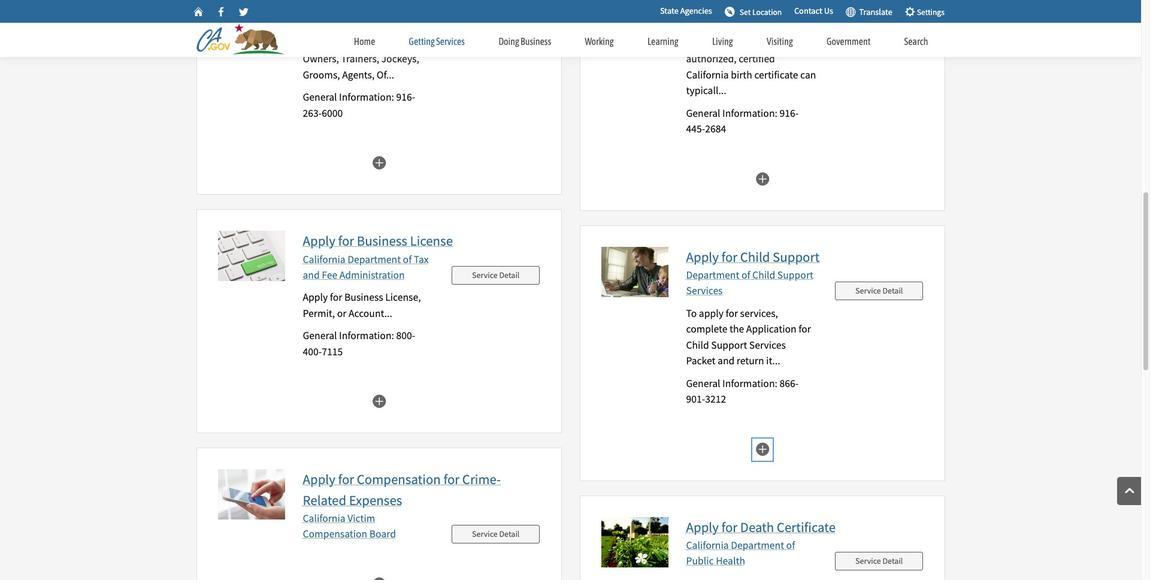 Task type: locate. For each thing, give the bounding box(es) containing it.
2 vertical spatial child
[[687, 338, 709, 352]]

california inside apply for birth certificate. an authorized, certified california birth certificate can typicall...
[[687, 68, 729, 81]]

california up fee
[[303, 253, 346, 266]]

business up account...
[[345, 291, 383, 304]]

service detail for apply for compensation for crime- related expenses
[[472, 529, 520, 539]]

1 vertical spatial health
[[716, 555, 746, 568]]

1 horizontal spatial and
[[350, 21, 367, 34]]

for up related
[[338, 471, 354, 488]]

apply left death
[[687, 518, 719, 536]]

2 horizontal spatial and
[[718, 354, 735, 367]]

apply up related
[[303, 471, 336, 488]]

0 vertical spatial business
[[521, 36, 551, 47]]

800- 400-7115
[[303, 329, 415, 358]]

916-
[[396, 91, 415, 104], [780, 106, 799, 120]]

of
[[787, 0, 796, 11], [403, 253, 412, 266], [742, 268, 751, 282], [787, 539, 796, 552]]

for up trainers,
[[359, 36, 372, 50]]

for inside download and fill out applications for licenses: owners, trainers, jockeys, grooms, agents, of...
[[359, 36, 372, 50]]

detail for apply for business license
[[500, 269, 520, 280]]

permit,
[[303, 307, 335, 320]]

apply inside the apply for compensation for crime- related expenses
[[303, 471, 336, 488]]

business right doing
[[521, 36, 551, 47]]

compensation for for
[[357, 471, 441, 488]]

0 horizontal spatial 916-
[[396, 91, 415, 104]]

services right getting
[[436, 36, 465, 47]]

service for apply for business license
[[472, 269, 498, 280]]

0 vertical spatial support
[[773, 248, 820, 265]]

916- 445-2684
[[687, 106, 799, 135]]

support inside department of child support services
[[778, 268, 814, 282]]

california victim compensation board
[[303, 512, 396, 541]]

general information: up 7115 on the left bottom of the page
[[303, 329, 396, 343]]

health
[[716, 14, 746, 27], [716, 555, 746, 568]]

expenses
[[349, 491, 402, 509]]

2 horizontal spatial services
[[750, 338, 786, 352]]

0 vertical spatial public
[[687, 14, 714, 27]]

open and close toggle to expand or shrink services card for apply for compensation for crime-related expenses service image
[[372, 576, 386, 580]]

service detail link
[[835, 11, 924, 30], [452, 266, 540, 284], [835, 282, 924, 300], [452, 525, 540, 544], [835, 552, 924, 571]]

support up department of child support services
[[773, 248, 820, 265]]

department for california department of tax and fee administration link
[[348, 253, 401, 266]]

set
[[740, 7, 751, 17]]

department
[[731, 0, 785, 11], [348, 253, 401, 266], [687, 268, 740, 282], [731, 539, 785, 552]]

1 vertical spatial 916-
[[780, 106, 799, 120]]

and
[[350, 21, 367, 34], [303, 268, 320, 282], [718, 354, 735, 367]]

globe image
[[846, 6, 856, 17]]

support down apply for child support link
[[778, 268, 814, 282]]

1 vertical spatial business
[[357, 232, 408, 249]]

department for 2nd california department of public health link
[[731, 539, 785, 552]]

2 public from the top
[[687, 555, 714, 568]]

and inside download and fill out applications for licenses: owners, trainers, jockeys, grooms, agents, of...
[[350, 21, 367, 34]]

return
[[737, 354, 764, 367]]

general for 7115
[[303, 329, 337, 343]]

general for 3212
[[687, 377, 721, 390]]

1 vertical spatial compensation
[[303, 528, 368, 541]]

download
[[303, 21, 348, 34]]

0 vertical spatial california department of public health link
[[687, 0, 796, 27]]

learning
[[648, 36, 679, 47]]

certificate
[[777, 518, 836, 536]]

apply
[[687, 36, 712, 50], [303, 232, 336, 249], [687, 248, 719, 265], [303, 291, 328, 304], [303, 471, 336, 488], [687, 518, 719, 536]]

state agencies link
[[660, 5, 713, 18]]

death
[[741, 518, 775, 536]]

apply for child support service icon image
[[601, 247, 669, 297]]

department for first california department of public health link from the top of the page
[[731, 0, 785, 11]]

compensation inside california victim compensation board
[[303, 528, 368, 541]]

for up authorized,
[[714, 36, 726, 50]]

0 vertical spatial and
[[350, 21, 367, 34]]

of down certificate
[[787, 539, 796, 552]]

1 vertical spatial and
[[303, 268, 320, 282]]

california victim compensation board link
[[303, 512, 396, 541]]

service detail
[[856, 15, 903, 26], [472, 269, 520, 280], [856, 285, 903, 296], [472, 529, 520, 539], [856, 556, 903, 566]]

compensation inside the apply for compensation for crime- related expenses
[[357, 471, 441, 488]]

detail for apply for death certificate
[[883, 556, 903, 566]]

general information:
[[303, 91, 396, 104], [687, 106, 780, 120], [303, 329, 396, 343], [687, 377, 780, 390]]

service
[[856, 15, 881, 26], [472, 269, 498, 280], [856, 285, 881, 296], [472, 529, 498, 539], [856, 556, 881, 566]]

services inside banner
[[436, 36, 465, 47]]

set location
[[740, 7, 782, 17]]

health for first california department of public health link from the top of the page
[[716, 14, 746, 27]]

information: up "2684"
[[723, 106, 778, 120]]

apply for death certificate
[[687, 518, 836, 536]]

916- down certificate
[[780, 106, 799, 120]]

getting        services
[[409, 36, 465, 47]]

1 horizontal spatial 916-
[[780, 106, 799, 120]]

916- for 916- 263-6000
[[396, 91, 415, 104]]

california
[[687, 0, 729, 11], [687, 68, 729, 81], [303, 253, 346, 266], [303, 512, 346, 525], [687, 539, 729, 552]]

information: down return at the bottom of page
[[723, 377, 778, 390]]

can
[[801, 68, 817, 81]]

child up department of child support services link
[[741, 248, 770, 265]]

of inside california department of tax and fee administration
[[403, 253, 412, 266]]

of down apply for child support
[[742, 268, 751, 282]]

california for california department of tax and fee administration link
[[303, 253, 346, 266]]

for up california department of tax and fee administration
[[338, 232, 354, 249]]

0 horizontal spatial services
[[436, 36, 465, 47]]

general information: up the 3212
[[687, 377, 780, 390]]

general up 901-
[[687, 377, 721, 390]]

for
[[359, 36, 372, 50], [714, 36, 726, 50], [338, 232, 354, 249], [722, 248, 738, 265], [330, 291, 343, 304], [726, 307, 738, 320], [799, 323, 811, 336], [338, 471, 354, 488], [444, 471, 460, 488], [722, 518, 738, 536]]

0 horizontal spatial and
[[303, 268, 320, 282]]

6000
[[322, 106, 343, 120]]

0 vertical spatial compensation
[[357, 471, 441, 488]]

0 vertical spatial services
[[436, 36, 465, 47]]

working
[[585, 36, 614, 47]]

administration
[[340, 268, 405, 282]]

services up apply
[[687, 284, 723, 297]]

0 vertical spatial 916-
[[396, 91, 415, 104]]

1 vertical spatial child
[[753, 268, 776, 282]]

california department of public health
[[687, 0, 796, 27], [687, 539, 796, 568]]

information: for 2684
[[723, 106, 778, 120]]

banner
[[0, 0, 1142, 57]]

apply inside apply for business license, permit, or account...
[[303, 291, 328, 304]]

2 vertical spatial services
[[750, 338, 786, 352]]

service detail link for apply for death certificate
[[835, 552, 924, 571]]

apply for apply for business license
[[303, 232, 336, 249]]

2 health from the top
[[716, 555, 746, 568]]

1 public from the top
[[687, 14, 714, 27]]

open and close toggle to expand or shrink services card for apply for business license service image
[[372, 393, 386, 408]]

0 vertical spatial california department of public health
[[687, 0, 796, 27]]

and up home
[[350, 21, 367, 34]]

search button
[[888, 24, 946, 56]]

1 vertical spatial support
[[778, 268, 814, 282]]

916- inside 916- 263-6000
[[396, 91, 415, 104]]

information: for 3212
[[723, 377, 778, 390]]

2684
[[706, 122, 727, 135]]

compensation up expenses
[[357, 471, 441, 488]]

california down related
[[303, 512, 346, 525]]

child inside department of child support services
[[753, 268, 776, 282]]

apply for compensation for crime- related expenses link
[[303, 471, 501, 509]]

business
[[521, 36, 551, 47], [357, 232, 408, 249], [345, 291, 383, 304]]

service for apply for death certificate
[[856, 556, 881, 566]]

general information: for 2684
[[687, 106, 780, 120]]

ca.gov logo image
[[196, 24, 290, 56]]

account...
[[349, 307, 392, 320]]

california inside california department of tax and fee administration
[[303, 253, 346, 266]]

information: down agents,
[[339, 91, 394, 104]]

service for apply for compensation for crime- related expenses
[[472, 529, 498, 539]]

1 health from the top
[[716, 14, 746, 27]]

business up california department of tax and fee administration
[[357, 232, 408, 249]]

owners,
[[303, 52, 339, 65]]

health down death
[[716, 555, 746, 568]]

services down application
[[750, 338, 786, 352]]

california department of public health link
[[687, 0, 796, 27], [687, 539, 796, 568]]

california inside california victim compensation board
[[303, 512, 346, 525]]

california up living link
[[687, 0, 729, 11]]

visiting
[[767, 36, 793, 47]]

information:
[[339, 91, 394, 104], [723, 106, 778, 120], [339, 329, 394, 343], [723, 377, 778, 390]]

jockeys,
[[382, 52, 419, 65]]

department inside department of child support services
[[687, 268, 740, 282]]

general
[[303, 91, 337, 104], [687, 106, 721, 120], [303, 329, 337, 343], [687, 377, 721, 390]]

0 vertical spatial child
[[741, 248, 770, 265]]

apply for business license link
[[303, 232, 453, 249]]

california up typicall...
[[687, 68, 729, 81]]

1 vertical spatial public
[[687, 555, 714, 568]]

general up 445- on the right top of page
[[687, 106, 721, 120]]

to
[[687, 307, 697, 320]]

home
[[354, 36, 375, 47]]

department inside california department of tax and fee administration
[[348, 253, 401, 266]]

and left return at the bottom of page
[[718, 354, 735, 367]]

2 vertical spatial support
[[712, 338, 748, 352]]

doing business link
[[482, 24, 568, 54]]

us
[[825, 6, 834, 16]]

for up the
[[726, 307, 738, 320]]

general for 6000
[[303, 91, 337, 104]]

445-
[[687, 122, 706, 135]]

2 vertical spatial and
[[718, 354, 735, 367]]

2 vertical spatial business
[[345, 291, 383, 304]]

certified
[[739, 52, 775, 65]]

business inside doing business link
[[521, 36, 551, 47]]

complete
[[687, 323, 728, 336]]

california for "california victim compensation board" link
[[303, 512, 346, 525]]

applications
[[303, 36, 357, 50]]

apply up authorized,
[[687, 36, 712, 50]]

tax
[[414, 253, 429, 266]]

for up 'or'
[[330, 291, 343, 304]]

0 vertical spatial health
[[716, 14, 746, 27]]

business inside apply for business license, permit, or account...
[[345, 291, 383, 304]]

1 vertical spatial california department of public health
[[687, 539, 796, 568]]

child down apply for child support
[[753, 268, 776, 282]]

916- inside 916- 445-2684
[[780, 106, 799, 120]]

general information: for 3212
[[687, 377, 780, 390]]

general information: up "2684"
[[687, 106, 780, 120]]

1 vertical spatial california department of public health link
[[687, 539, 796, 568]]

general information: for 6000
[[303, 91, 396, 104]]

general up 400-
[[303, 329, 337, 343]]

child up 'packet'
[[687, 338, 709, 352]]

apply up fee
[[303, 232, 336, 249]]

apply inside apply for birth certificate. an authorized, certified california birth certificate can typicall...
[[687, 36, 712, 50]]

birth
[[731, 68, 753, 81]]

for inside apply for business license, permit, or account...
[[330, 291, 343, 304]]

california for first california department of public health link from the top of the page
[[687, 0, 729, 11]]

of left tax
[[403, 253, 412, 266]]

of for california department of tax and fee administration link
[[403, 253, 412, 266]]

of right "location"
[[787, 0, 796, 11]]

service detail for apply for business license
[[472, 269, 520, 280]]

set location button
[[721, 1, 786, 22]]

1 horizontal spatial services
[[687, 284, 723, 297]]

agents,
[[342, 68, 375, 81]]

health up the living
[[716, 14, 746, 27]]

gear image
[[905, 6, 916, 17]]

and inside to apply for services, complete the application for child support services packet and return it...
[[718, 354, 735, 367]]

apply up department of child support services link
[[687, 248, 719, 265]]

for up department of child support services link
[[722, 248, 738, 265]]

general up 263-
[[303, 91, 337, 104]]

support down the
[[712, 338, 748, 352]]

866- 901-3212
[[687, 377, 799, 406]]

compass image
[[725, 6, 735, 17]]

apply up permit,
[[303, 291, 328, 304]]

information: down account...
[[339, 329, 394, 343]]

working link
[[568, 24, 631, 54]]

of inside department of child support services
[[742, 268, 751, 282]]

1 california department of public health from the top
[[687, 0, 796, 27]]

916- down jockeys,
[[396, 91, 415, 104]]

california down apply for death certificate
[[687, 539, 729, 552]]

services,
[[741, 307, 779, 320]]

and left fee
[[303, 268, 320, 282]]

compensation down 'victim'
[[303, 528, 368, 541]]

general information: up 6000
[[303, 91, 396, 104]]

apply for apply for child support
[[687, 248, 719, 265]]

general information: for 7115
[[303, 329, 396, 343]]

an
[[802, 36, 814, 50]]

901-
[[687, 393, 706, 406]]

1 vertical spatial services
[[687, 284, 723, 297]]

apply for compensation for crime- related expenses
[[303, 471, 501, 509]]

2 california department of public health from the top
[[687, 539, 796, 568]]

services
[[436, 36, 465, 47], [687, 284, 723, 297], [750, 338, 786, 352]]



Task type: vqa. For each thing, say whether or not it's contained in the screenshot.
the state,
no



Task type: describe. For each thing, give the bounding box(es) containing it.
public for first california department of public health link from the top of the page
[[687, 14, 714, 27]]

apply for business license
[[303, 232, 453, 249]]

detail for apply for child support
[[883, 285, 903, 296]]

916- for 916- 445-2684
[[780, 106, 799, 120]]

open and close toggle to expand or shrink services card for apply for child support service image
[[755, 441, 770, 456]]

to apply for services, complete the application for child support services packet and return it...
[[687, 307, 811, 367]]

open and close toggle to expand or shrink services card for apply for a license service image
[[372, 155, 386, 170]]

2 california department of public health link from the top
[[687, 539, 796, 568]]

apply for death certificate link
[[687, 518, 836, 536]]

out
[[382, 21, 397, 34]]

apply for apply for birth certificate. an authorized, certified california birth certificate can typicall...
[[687, 36, 712, 50]]

for inside apply for birth certificate. an authorized, certified california birth certificate can typicall...
[[714, 36, 726, 50]]

fee
[[322, 268, 338, 282]]

board
[[370, 528, 396, 541]]

agencies
[[681, 6, 713, 16]]

apply for apply for compensation for crime- related expenses
[[303, 471, 336, 488]]

apply for business license, permit, or account...
[[303, 291, 421, 320]]

information: for 6000
[[339, 91, 394, 104]]

apply for business license service icon image
[[218, 231, 285, 281]]

apply for death certificate service icon image
[[601, 517, 669, 567]]

getting        services link
[[392, 24, 482, 54]]

license,
[[386, 291, 421, 304]]

living link
[[696, 24, 750, 54]]

916- 263-6000
[[303, 91, 415, 120]]

contact us
[[795, 6, 834, 16]]

certificate.
[[752, 36, 800, 50]]

child inside to apply for services, complete the application for child support services packet and return it...
[[687, 338, 709, 352]]

packet
[[687, 354, 716, 367]]

for left death
[[722, 518, 738, 536]]

apply for child support
[[687, 248, 820, 265]]

of for first california department of public health link from the top of the page
[[787, 0, 796, 11]]

department of child support services
[[687, 268, 814, 297]]

3212
[[706, 393, 727, 406]]

getting
[[409, 36, 435, 47]]

800-
[[396, 329, 415, 343]]

license
[[410, 232, 453, 249]]

search
[[905, 36, 929, 47]]

settings
[[916, 7, 945, 17]]

trainers,
[[341, 52, 379, 65]]

business for license,
[[345, 291, 383, 304]]

and inside california department of tax and fee administration
[[303, 268, 320, 282]]

public for 2nd california department of public health link
[[687, 555, 714, 568]]

doing business
[[499, 36, 551, 47]]

1 california department of public health link from the top
[[687, 0, 796, 27]]

business for license
[[357, 232, 408, 249]]

service for apply for child support
[[856, 285, 881, 296]]

of for 2nd california department of public health link
[[787, 539, 796, 552]]

apply
[[699, 307, 724, 320]]

california for 2nd california department of public health link
[[687, 539, 729, 552]]

apply for birth certificate service icon image
[[601, 0, 669, 27]]

state
[[660, 6, 679, 16]]

government link
[[810, 24, 888, 54]]

7115
[[322, 345, 343, 358]]

the
[[730, 323, 745, 336]]

doing
[[499, 36, 520, 47]]

child for of
[[753, 268, 776, 282]]

service detail link for apply for business license
[[452, 266, 540, 284]]

birth
[[728, 36, 750, 50]]

translate
[[856, 6, 893, 17]]

application
[[747, 323, 797, 336]]

open and close toggle to expand or shrink services card for apply for birth certificate service image
[[755, 171, 770, 186]]

victim
[[348, 512, 375, 525]]

california department of tax and fee administration
[[303, 253, 429, 282]]

fill
[[369, 21, 380, 34]]

home link
[[337, 24, 392, 54]]

state agencies
[[660, 6, 713, 16]]

detail for apply for compensation for crime- related expenses
[[500, 529, 520, 539]]

authorized,
[[687, 52, 737, 65]]

apply for apply for death certificate
[[687, 518, 719, 536]]

services inside to apply for services, complete the application for child support services packet and return it...
[[750, 338, 786, 352]]

child for for
[[741, 248, 770, 265]]

service detail for apply for death certificate
[[856, 556, 903, 566]]

compensation for victim
[[303, 528, 368, 541]]

location
[[753, 7, 782, 17]]

service detail link for apply for child support
[[835, 282, 924, 300]]

translate link
[[846, 3, 893, 19]]

apply for compensation for crime-related expenses service icon image
[[218, 470, 285, 520]]

apply for apply for business license, permit, or account...
[[303, 291, 328, 304]]

for right application
[[799, 323, 811, 336]]

for left crime-
[[444, 471, 460, 488]]

contact us link
[[795, 5, 834, 18]]

learning link
[[631, 24, 696, 54]]

support for apply for child support
[[773, 248, 820, 265]]

263-
[[303, 106, 322, 120]]

apply for child support link
[[687, 248, 820, 265]]

information: for 7115
[[339, 329, 394, 343]]

grooms,
[[303, 68, 340, 81]]

general for 2684
[[687, 106, 721, 120]]

contact
[[795, 6, 823, 16]]

health for 2nd california department of public health link
[[716, 555, 746, 568]]

licenses:
[[374, 36, 411, 50]]

service detail for apply for child support
[[856, 285, 903, 296]]

california department of tax and fee administration link
[[303, 253, 429, 282]]

download and fill out applications for licenses: owners, trainers, jockeys, grooms, agents, of...
[[303, 21, 419, 81]]

400-
[[303, 345, 322, 358]]

support for department of child support services
[[778, 268, 814, 282]]

department of child support services link
[[687, 268, 814, 297]]

banner containing state agencies
[[0, 0, 1142, 57]]

related
[[303, 491, 347, 509]]

services inside department of child support services
[[687, 284, 723, 297]]

service detail link for apply for compensation for crime- related expenses
[[452, 525, 540, 544]]

visiting link
[[750, 24, 810, 54]]

apply for birth certificate. an authorized, certified california birth certificate can typicall...
[[687, 36, 817, 97]]

settings button
[[901, 1, 949, 22]]

living
[[713, 36, 733, 47]]

or
[[337, 307, 347, 320]]

of...
[[377, 68, 394, 81]]

typicall...
[[687, 84, 727, 97]]

support inside to apply for services, complete the application for child support services packet and return it...
[[712, 338, 748, 352]]

certificate
[[755, 68, 799, 81]]

apply for a license service icon image
[[218, 0, 285, 11]]



